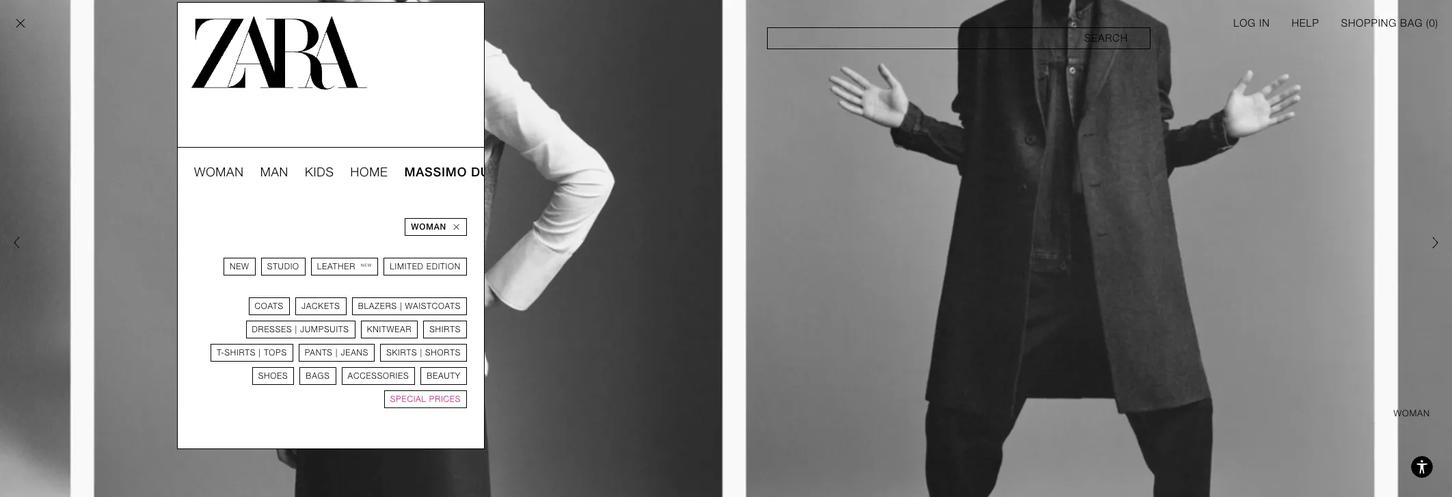 Task type: describe. For each thing, give the bounding box(es) containing it.
special prices
[[390, 395, 461, 404]]

)
[[1436, 17, 1439, 29]]

in
[[1260, 17, 1270, 29]]

log
[[1234, 17, 1256, 29]]

0 vertical spatial woman
[[194, 165, 244, 179]]

pants | jeans link
[[299, 344, 375, 362]]

skirts
[[386, 348, 417, 358]]

jeans
[[341, 348, 369, 358]]

shoes
[[258, 371, 288, 381]]

0
[[1429, 17, 1436, 29]]

kids link
[[305, 164, 334, 181]]

t-shirts | tops
[[217, 348, 287, 358]]

skirts | shorts
[[386, 348, 461, 358]]

bags
[[306, 371, 330, 381]]

new link
[[224, 258, 256, 276]]

tops
[[264, 348, 287, 358]]

log in link
[[1234, 16, 1270, 30]]

0 vertical spatial woman link
[[194, 164, 244, 181]]

0 status
[[1429, 17, 1436, 29]]

Product search search field
[[767, 27, 1151, 49]]

help
[[1292, 17, 1320, 29]]

home link
[[351, 164, 388, 181]]

0 horizontal spatial new
[[230, 262, 249, 271]]

| inside "link"
[[259, 348, 261, 358]]

blazers | waistcoats link
[[352, 297, 467, 315]]

studio
[[267, 262, 299, 271]]

shopping bag ( 0 )
[[1341, 17, 1439, 29]]

shopping
[[1341, 17, 1397, 29]]

bag
[[1400, 17, 1423, 29]]

help link
[[1292, 16, 1320, 30]]

1 vertical spatial woman link
[[405, 218, 467, 236]]

zara logo united states. go to homepage image
[[191, 16, 367, 90]]

leather new limited edition
[[317, 262, 461, 271]]

1 horizontal spatial woman
[[411, 222, 447, 232]]

prices
[[429, 395, 461, 404]]

| for pants
[[336, 348, 338, 358]]

dresses
[[252, 325, 292, 334]]

home
[[351, 165, 388, 179]]

| for blazers
[[400, 302, 402, 311]]

search
[[1085, 32, 1128, 44]]

massimo dutti
[[404, 165, 510, 179]]



Task type: locate. For each thing, give the bounding box(es) containing it.
1 vertical spatial shirts
[[225, 348, 256, 358]]

jackets
[[301, 302, 340, 311]]

new
[[230, 262, 249, 271], [361, 263, 372, 267]]

kids
[[305, 165, 334, 179]]

(
[[1426, 17, 1429, 29]]

man link
[[260, 164, 289, 181]]

new inside leather new limited edition
[[361, 263, 372, 267]]

1 vertical spatial woman
[[411, 222, 447, 232]]

search link
[[767, 27, 1151, 49]]

shirts link
[[423, 321, 467, 338]]

1 horizontal spatial shirts
[[430, 325, 461, 334]]

dresses | jumpsuits link
[[246, 321, 355, 338]]

beauty link
[[421, 367, 467, 385]]

new right leather
[[361, 263, 372, 267]]

new left "studio"
[[230, 262, 249, 271]]

woman link up edition at the left of page
[[405, 218, 467, 236]]

| inside 'link'
[[336, 348, 338, 358]]

woman
[[194, 165, 244, 179], [411, 222, 447, 232]]

knitwear link
[[361, 321, 418, 338]]

zara logo united states. image
[[191, 16, 367, 90]]

shoes link
[[252, 367, 294, 385]]

shirts inside "link"
[[225, 348, 256, 358]]

skirts | shorts link
[[380, 344, 467, 362]]

bags link
[[300, 367, 336, 385]]

leather
[[317, 262, 356, 271]]

woman up "limited edition" link
[[411, 222, 447, 232]]

jumpsuits
[[300, 325, 349, 334]]

massimo
[[404, 165, 467, 179]]

coats link
[[249, 297, 290, 315]]

0 horizontal spatial shirts
[[225, 348, 256, 358]]

|
[[400, 302, 402, 311], [295, 325, 297, 334], [259, 348, 261, 358], [336, 348, 338, 358], [420, 348, 423, 358]]

accessories link
[[342, 367, 415, 385]]

pants
[[305, 348, 333, 358]]

| for skirts
[[420, 348, 423, 358]]

0 vertical spatial shirts
[[430, 325, 461, 334]]

accessories
[[348, 371, 409, 381]]

coats
[[255, 302, 284, 311]]

shorts
[[425, 348, 461, 358]]

man
[[260, 165, 289, 179]]

t-shirts | tops link
[[211, 344, 293, 362]]

shirts left tops
[[225, 348, 256, 358]]

woman link left man link
[[194, 164, 244, 181]]

| left jeans
[[336, 348, 338, 358]]

studio link
[[261, 258, 306, 276]]

special
[[390, 395, 426, 404]]

knitwear
[[367, 325, 412, 334]]

blazers | waistcoats
[[358, 302, 461, 311]]

dutti
[[471, 165, 510, 179]]

edition
[[426, 262, 461, 271]]

pants | jeans
[[305, 348, 369, 358]]

woman left man
[[194, 165, 244, 179]]

beauty
[[427, 371, 461, 381]]

woman link
[[194, 164, 244, 181], [405, 218, 467, 236]]

shirts
[[430, 325, 461, 334], [225, 348, 256, 358]]

log in
[[1234, 17, 1270, 29]]

| right "skirts" at left bottom
[[420, 348, 423, 358]]

| right dresses
[[295, 325, 297, 334]]

dresses | jumpsuits
[[252, 325, 349, 334]]

0 horizontal spatial woman
[[194, 165, 244, 179]]

limited edition link
[[384, 258, 467, 276]]

1 horizontal spatial new
[[361, 263, 372, 267]]

shirts up shorts
[[430, 325, 461, 334]]

0 horizontal spatial woman link
[[194, 164, 244, 181]]

| left tops
[[259, 348, 261, 358]]

waistcoats
[[405, 302, 461, 311]]

massimo dutti link
[[404, 164, 510, 181]]

limited
[[390, 262, 424, 271]]

blazers
[[358, 302, 397, 311]]

t-
[[217, 348, 225, 358]]

1 horizontal spatial woman link
[[405, 218, 467, 236]]

| for dresses
[[295, 325, 297, 334]]

| right blazers
[[400, 302, 402, 311]]

jackets link
[[295, 297, 346, 315]]

special prices link
[[384, 390, 467, 408]]



Task type: vqa. For each thing, say whether or not it's contained in the screenshot.
the top view
no



